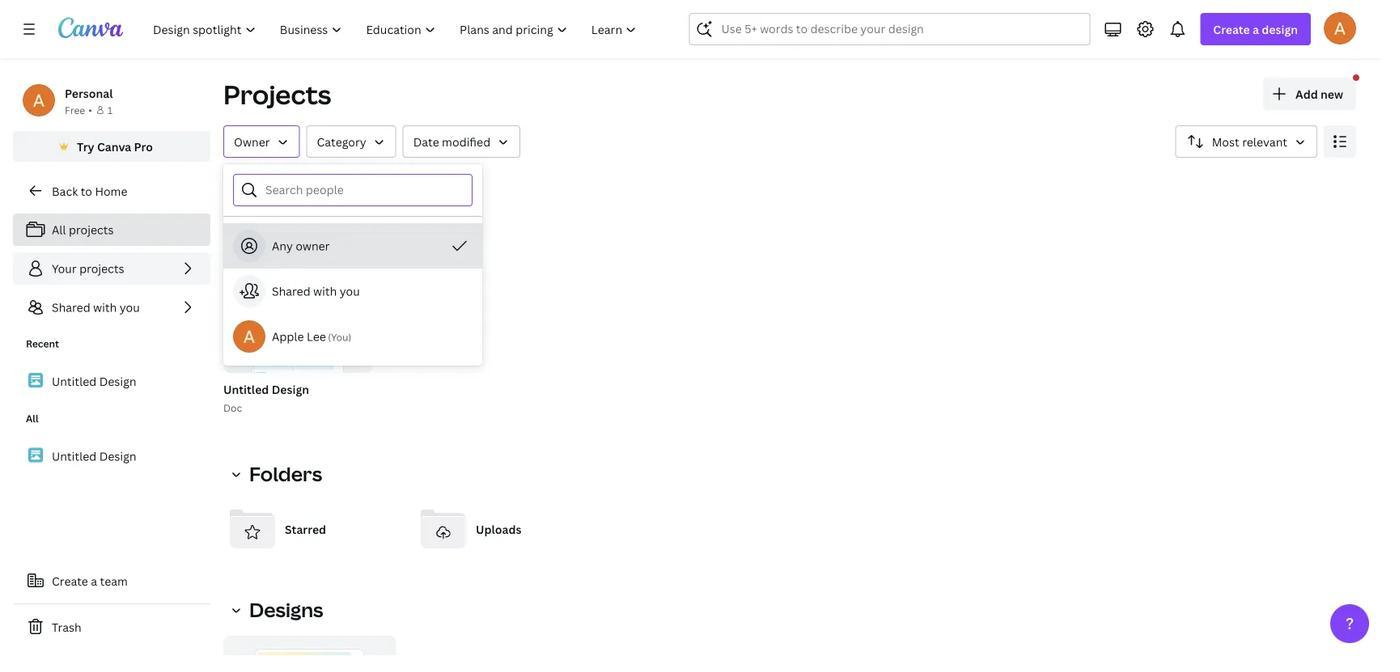 Task type: vqa. For each thing, say whether or not it's contained in the screenshot.
bottommost Facebook
no



Task type: describe. For each thing, give the bounding box(es) containing it.
all for all button at the top left of page
[[230, 178, 244, 194]]

apple lee image
[[1324, 12, 1357, 44]]

shared for shared with you button
[[272, 284, 311, 299]]

a for design
[[1253, 21, 1259, 37]]

add new
[[1296, 86, 1344, 102]]

apple lee option
[[223, 314, 482, 359]]

designs button
[[223, 594, 333, 626]]

any owner option
[[223, 223, 482, 269]]

uploads
[[476, 522, 522, 537]]

uploads link
[[414, 500, 592, 558]]

pro
[[134, 139, 153, 154]]

designs inside dropdown button
[[249, 597, 323, 623]]

create a team button
[[13, 565, 210, 597]]

list containing all projects
[[13, 214, 210, 324]]

back to home
[[52, 183, 127, 199]]

doc
[[223, 401, 242, 414]]

starred link
[[223, 500, 401, 558]]

Search people search field
[[265, 175, 462, 206]]

designs inside button
[[363, 178, 407, 194]]

you for shared with you button
[[340, 284, 360, 299]]

a for team
[[91, 573, 97, 589]]

try canva pro
[[77, 139, 153, 154]]

date
[[413, 134, 439, 149]]

personal
[[65, 85, 113, 101]]

untitled design doc
[[223, 382, 309, 414]]

you
[[331, 331, 348, 344]]

owner
[[296, 238, 330, 254]]

design inside untitled design doc
[[272, 382, 309, 397]]

create for create a team
[[52, 573, 88, 589]]

your projects
[[52, 261, 124, 276]]

any owner
[[272, 238, 330, 254]]

most relevant
[[1212, 134, 1288, 149]]

create a design
[[1214, 21, 1298, 37]]

create a design button
[[1201, 13, 1311, 45]]

to
[[81, 183, 92, 199]]

all button
[[223, 171, 251, 202]]

add
[[1296, 86, 1318, 102]]

designs button
[[357, 171, 413, 202]]

free
[[65, 103, 85, 117]]

all projects
[[52, 222, 114, 238]]

try
[[77, 139, 94, 154]]

relevant
[[1243, 134, 1288, 149]]

shared with you option
[[223, 269, 482, 314]]

all projects link
[[13, 214, 210, 246]]

create for create a design
[[1214, 21, 1250, 37]]

0 horizontal spatial all
[[26, 412, 38, 425]]

Sort by button
[[1176, 125, 1318, 158]]

try canva pro button
[[13, 131, 210, 162]]

create a team
[[52, 573, 128, 589]]

Search search field
[[721, 14, 1058, 45]]

2 untitled design link from the top
[[13, 439, 210, 473]]

shared with you for shared with you button
[[272, 284, 360, 299]]

your projects link
[[13, 253, 210, 285]]

with for shared with you link
[[93, 300, 117, 315]]



Task type: locate. For each thing, give the bounding box(es) containing it.
0 horizontal spatial create
[[52, 573, 88, 589]]

)
[[348, 331, 352, 344]]

top level navigation element
[[142, 13, 650, 45]]

untitled for 2nd "untitled design" link from the top
[[52, 449, 97, 464]]

1 horizontal spatial shared with you
[[272, 284, 360, 299]]

design
[[1262, 21, 1298, 37]]

1 horizontal spatial you
[[340, 284, 360, 299]]

folders up starred
[[249, 461, 322, 487]]

date modified
[[413, 134, 491, 149]]

projects down back to home
[[69, 222, 114, 238]]

any owner button
[[223, 223, 482, 269]]

Owner button
[[223, 125, 300, 158]]

your
[[52, 261, 77, 276]]

folders inside folders button
[[283, 178, 325, 194]]

any
[[272, 238, 293, 254]]

create left design on the right top
[[1214, 21, 1250, 37]]

0 vertical spatial shared
[[272, 284, 311, 299]]

new
[[1321, 86, 1344, 102]]

0 vertical spatial a
[[1253, 21, 1259, 37]]

create inside dropdown button
[[1214, 21, 1250, 37]]

with
[[313, 284, 337, 299], [93, 300, 117, 315]]

folders inside folders dropdown button
[[249, 461, 322, 487]]

shared inside list
[[52, 300, 90, 315]]

create inside button
[[52, 573, 88, 589]]

folders button
[[223, 458, 332, 490]]

shared with you button
[[223, 269, 482, 314]]

•
[[88, 103, 92, 117]]

a
[[1253, 21, 1259, 37], [91, 573, 97, 589]]

untitled
[[52, 374, 97, 389], [223, 382, 269, 397], [52, 449, 97, 464]]

0 vertical spatial with
[[313, 284, 337, 299]]

projects right 'your' on the left top of the page
[[79, 261, 124, 276]]

1 vertical spatial designs
[[249, 597, 323, 623]]

home
[[95, 183, 127, 199]]

you inside button
[[340, 284, 360, 299]]

shared for shared with you link
[[52, 300, 90, 315]]

category
[[317, 134, 366, 149]]

folders down category
[[283, 178, 325, 194]]

back to home link
[[13, 175, 210, 207]]

shared with you down 'your projects'
[[52, 300, 140, 315]]

untitled design link
[[13, 364, 210, 399], [13, 439, 210, 473]]

projects
[[69, 222, 114, 238], [79, 261, 124, 276]]

0 vertical spatial designs
[[363, 178, 407, 194]]

untitled design button
[[223, 380, 309, 400]]

shared with you inside list
[[52, 300, 140, 315]]

Date modified button
[[403, 125, 521, 158]]

modified
[[442, 134, 491, 149]]

1 vertical spatial folders
[[249, 461, 322, 487]]

1 vertical spatial create
[[52, 573, 88, 589]]

shared with you link
[[13, 291, 210, 324]]

create
[[1214, 21, 1250, 37], [52, 573, 88, 589]]

1 horizontal spatial recent
[[223, 222, 291, 248]]

folders button
[[277, 171, 331, 202]]

0 vertical spatial create
[[1214, 21, 1250, 37]]

1 vertical spatial shared with you
[[52, 300, 140, 315]]

0 horizontal spatial a
[[91, 573, 97, 589]]

1
[[108, 103, 113, 117]]

projects for your projects
[[79, 261, 124, 276]]

recent
[[223, 222, 291, 248], [26, 337, 59, 350]]

shared inside button
[[272, 284, 311, 299]]

1 vertical spatial shared
[[52, 300, 90, 315]]

free •
[[65, 103, 92, 117]]

untitled inside untitled design doc
[[223, 382, 269, 397]]

1 vertical spatial untitled design
[[52, 449, 136, 464]]

untitled for 1st "untitled design" link from the top of the page
[[52, 374, 97, 389]]

with up "("
[[313, 284, 337, 299]]

projects
[[223, 77, 331, 112]]

0 vertical spatial you
[[340, 284, 360, 299]]

shared up 'apple'
[[272, 284, 311, 299]]

back
[[52, 183, 78, 199]]

design
[[99, 374, 136, 389], [272, 382, 309, 397], [99, 449, 136, 464]]

lee
[[307, 329, 326, 344]]

1 horizontal spatial with
[[313, 284, 337, 299]]

apple lee ( you )
[[272, 329, 352, 344]]

shared with you inside button
[[272, 284, 360, 299]]

shared with you for shared with you link
[[52, 300, 140, 315]]

1 vertical spatial projects
[[79, 261, 124, 276]]

1 vertical spatial you
[[120, 300, 140, 315]]

create left team
[[52, 573, 88, 589]]

0 horizontal spatial shared with you
[[52, 300, 140, 315]]

owner
[[234, 134, 270, 149]]

0 horizontal spatial you
[[120, 300, 140, 315]]

you
[[340, 284, 360, 299], [120, 300, 140, 315]]

0 vertical spatial projects
[[69, 222, 114, 238]]

shared with you
[[272, 284, 360, 299], [52, 300, 140, 315]]

recent down shared with you link
[[26, 337, 59, 350]]

list
[[13, 214, 210, 324]]

0 vertical spatial folders
[[283, 178, 325, 194]]

0 horizontal spatial shared
[[52, 300, 90, 315]]

shared
[[272, 284, 311, 299], [52, 300, 90, 315]]

untitled design
[[52, 374, 136, 389], [52, 449, 136, 464]]

list box
[[223, 223, 482, 359]]

all
[[230, 178, 244, 194], [52, 222, 66, 238], [26, 412, 38, 425]]

2 vertical spatial all
[[26, 412, 38, 425]]

a inside dropdown button
[[1253, 21, 1259, 37]]

1 horizontal spatial shared
[[272, 284, 311, 299]]

all inside list
[[52, 222, 66, 238]]

2 horizontal spatial all
[[230, 178, 244, 194]]

with inside shared with you button
[[313, 284, 337, 299]]

2 untitled design from the top
[[52, 449, 136, 464]]

shared with you up the lee
[[272, 284, 360, 299]]

1 vertical spatial a
[[91, 573, 97, 589]]

starred
[[285, 522, 326, 537]]

add new button
[[1263, 78, 1357, 110]]

you for shared with you link
[[120, 300, 140, 315]]

0 vertical spatial recent
[[223, 222, 291, 248]]

1 vertical spatial recent
[[26, 337, 59, 350]]

with inside shared with you link
[[93, 300, 117, 315]]

shared down 'your' on the left top of the page
[[52, 300, 90, 315]]

0 horizontal spatial designs
[[249, 597, 323, 623]]

designs
[[363, 178, 407, 194], [249, 597, 323, 623]]

0 horizontal spatial recent
[[26, 337, 59, 350]]

1 vertical spatial untitled design link
[[13, 439, 210, 473]]

a left design on the right top
[[1253, 21, 1259, 37]]

1 vertical spatial with
[[93, 300, 117, 315]]

1 untitled design link from the top
[[13, 364, 210, 399]]

1 horizontal spatial all
[[52, 222, 66, 238]]

you down any owner button
[[340, 284, 360, 299]]

all inside button
[[230, 178, 244, 194]]

with for shared with you button
[[313, 284, 337, 299]]

team
[[100, 573, 128, 589]]

you down your projects link on the left top of page
[[120, 300, 140, 315]]

list box containing any owner
[[223, 223, 482, 359]]

with down your projects link on the left top of page
[[93, 300, 117, 315]]

all for all projects
[[52, 222, 66, 238]]

1 vertical spatial all
[[52, 222, 66, 238]]

0 horizontal spatial with
[[93, 300, 117, 315]]

1 horizontal spatial create
[[1214, 21, 1250, 37]]

0 vertical spatial shared with you
[[272, 284, 360, 299]]

canva
[[97, 139, 131, 154]]

1 untitled design from the top
[[52, 374, 136, 389]]

0 vertical spatial untitled design
[[52, 374, 136, 389]]

trash
[[52, 620, 81, 635]]

0 vertical spatial untitled design link
[[13, 364, 210, 399]]

projects for all projects
[[69, 222, 114, 238]]

(
[[328, 331, 331, 344]]

a left team
[[91, 573, 97, 589]]

None search field
[[689, 13, 1091, 45]]

most
[[1212, 134, 1240, 149]]

0 vertical spatial all
[[230, 178, 244, 194]]

1 horizontal spatial designs
[[363, 178, 407, 194]]

recent down all button at the top left of page
[[223, 222, 291, 248]]

you inside list
[[120, 300, 140, 315]]

Category button
[[306, 125, 396, 158]]

apple
[[272, 329, 304, 344]]

trash link
[[13, 611, 210, 643]]

a inside button
[[91, 573, 97, 589]]

1 horizontal spatial a
[[1253, 21, 1259, 37]]

folders
[[283, 178, 325, 194], [249, 461, 322, 487]]



